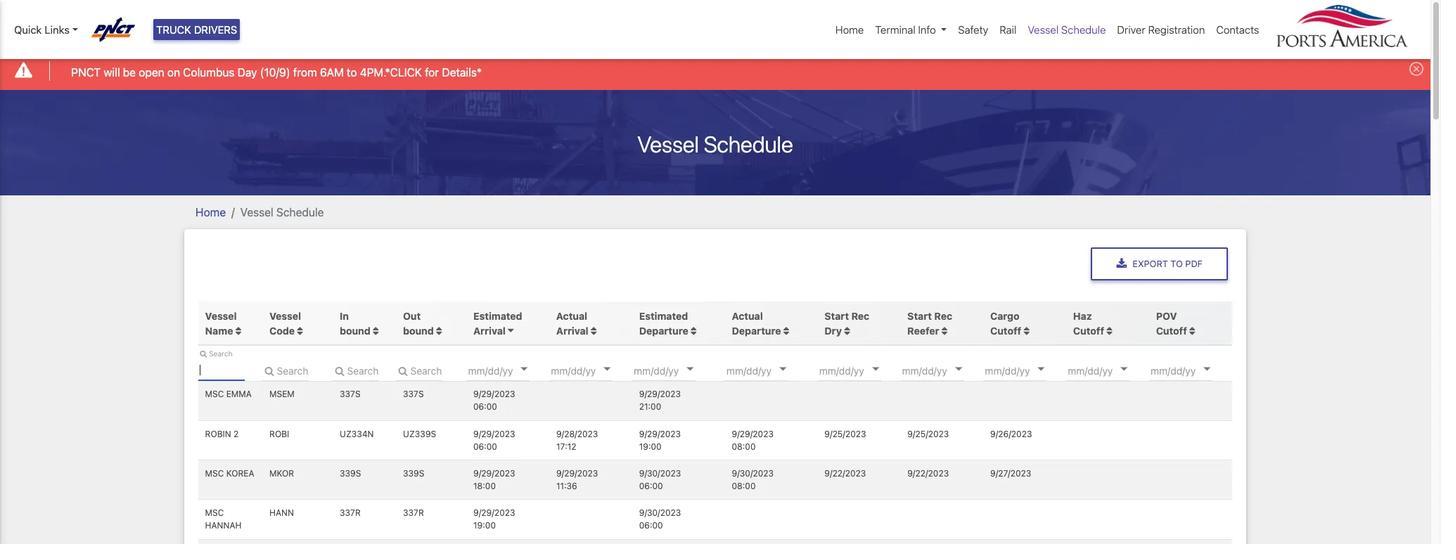 Task type: vqa. For each thing, say whether or not it's contained in the screenshot.


Task type: describe. For each thing, give the bounding box(es) containing it.
0 horizontal spatial vessel schedule
[[240, 206, 324, 218]]

3 mm/dd/yy field from the left
[[632, 360, 717, 381]]

pnct will be open on columbus day (10/9) from 6am to 4pm.*click for details* link
[[71, 64, 482, 81]]

open calendar image for 4th mm/dd/yy field from left
[[779, 368, 786, 371]]

in bound
[[340, 310, 373, 337]]

18:00
[[473, 481, 496, 492]]

cutoff for pov
[[1156, 325, 1187, 337]]

safety
[[958, 23, 988, 36]]

9/27/2023
[[990, 468, 1031, 479]]

1 mm/dd/yy field from the left
[[467, 360, 551, 381]]

driver
[[1117, 23, 1146, 36]]

info
[[918, 23, 936, 36]]

mkor
[[269, 468, 294, 479]]

start rec dry
[[825, 310, 870, 337]]

download image
[[1117, 258, 1127, 270]]

haz
[[1073, 310, 1092, 322]]

hannah
[[205, 521, 242, 531]]

9/29/2023 08:00
[[732, 429, 774, 452]]

9/30/2023 06:00 for 9/29/2023 19:00
[[639, 508, 681, 531]]

vessel code
[[269, 310, 301, 337]]

korea
[[226, 468, 254, 479]]

links
[[45, 23, 70, 36]]

day
[[238, 66, 257, 78]]

1 9/25/2023 from the left
[[825, 429, 866, 439]]

safety link
[[953, 16, 994, 43]]

vessel name
[[205, 310, 237, 337]]

2 mm/dd/yy field from the left
[[550, 360, 634, 381]]

will
[[104, 66, 120, 78]]

9/28/2023 17:12
[[556, 429, 598, 452]]

in
[[340, 310, 349, 322]]

pnct
[[71, 66, 101, 78]]

0 vertical spatial 9/29/2023 19:00
[[639, 429, 681, 452]]

driver registration
[[1117, 23, 1205, 36]]

0 horizontal spatial 9/29/2023 19:00
[[473, 508, 515, 531]]

estimated for departure
[[639, 310, 688, 322]]

drivers
[[194, 23, 237, 36]]

close image
[[1410, 62, 1424, 76]]

open
[[139, 66, 164, 78]]

1 337s from the left
[[340, 389, 361, 400]]

2 9/25/2023 from the left
[[907, 429, 949, 439]]

08:00 for 9/29/2023 08:00
[[732, 441, 756, 452]]

emma
[[226, 389, 252, 400]]

uz334n
[[340, 429, 374, 439]]

pov cutoff
[[1156, 310, 1187, 337]]

to
[[347, 66, 357, 78]]

columbus
[[183, 66, 235, 78]]

9/29/2023 06:00 for 337s
[[473, 389, 515, 413]]

rec for start rec reefer
[[934, 310, 952, 322]]

hann
[[269, 508, 294, 518]]

cargo cutoff
[[990, 310, 1021, 337]]

6 mm/dd/yy field from the left
[[901, 360, 985, 381]]

out bound
[[403, 310, 436, 337]]

pov
[[1156, 310, 1177, 322]]

contacts link
[[1211, 16, 1265, 43]]

08:00 for 9/30/2023 08:00
[[732, 481, 756, 492]]

out
[[403, 310, 421, 322]]

msem
[[269, 389, 295, 400]]

terminal info link
[[870, 16, 953, 43]]

0 horizontal spatial 19:00
[[473, 521, 496, 531]]

rec for start rec dry
[[851, 310, 870, 322]]

9/26/2023
[[990, 429, 1032, 439]]

reefer
[[907, 325, 939, 337]]

5 mm/dd/yy field from the left
[[818, 360, 902, 381]]

be
[[123, 66, 136, 78]]

robi
[[269, 429, 289, 439]]

cutoff for cargo
[[990, 325, 1021, 337]]

0 vertical spatial vessel schedule
[[1028, 23, 1106, 36]]

quick links link
[[14, 22, 78, 38]]

9/29/2023 06:00 for uz339s
[[473, 429, 515, 452]]

msc for msc emma
[[205, 389, 224, 400]]

9/30/2023 06:00 for 9/29/2023 18:00
[[639, 468, 681, 492]]

17:12
[[556, 441, 576, 452]]

registration
[[1148, 23, 1205, 36]]

11:36
[[556, 481, 577, 492]]

9/29/2023 11:36
[[556, 468, 598, 492]]

9/29/2023 18:00
[[473, 468, 515, 492]]

details*
[[442, 66, 482, 78]]

uz339s
[[403, 429, 436, 439]]

robin
[[205, 429, 231, 439]]

departure for estimated
[[639, 325, 688, 337]]



Task type: locate. For each thing, give the bounding box(es) containing it.
start up reefer
[[907, 310, 932, 322]]

start inside the start rec reefer
[[907, 310, 932, 322]]

2 horizontal spatial cutoff
[[1156, 325, 1187, 337]]

estimated departure
[[639, 310, 688, 337]]

cutoff down pov
[[1156, 325, 1187, 337]]

dry
[[825, 325, 842, 337]]

0 vertical spatial home link
[[830, 16, 870, 43]]

truck drivers link
[[153, 19, 240, 40]]

vessel
[[1028, 23, 1059, 36], [638, 131, 699, 157], [240, 206, 273, 218], [205, 310, 237, 322], [269, 310, 301, 322]]

1 horizontal spatial open calendar image
[[872, 368, 879, 371]]

1 open calendar image from the left
[[604, 368, 611, 371]]

2 bound from the left
[[403, 325, 434, 337]]

0 horizontal spatial open calendar image
[[521, 368, 528, 371]]

9/29/2023 21:00
[[639, 389, 681, 413]]

cargo
[[990, 310, 1020, 322]]

1 departure from the left
[[639, 325, 688, 337]]

haz cutoff
[[1073, 310, 1104, 337]]

9/30/2023 for 9/29/2023 18:00
[[639, 468, 681, 479]]

rec left the start rec reefer
[[851, 310, 870, 322]]

0 horizontal spatial 9/22/2023
[[825, 468, 866, 479]]

1 horizontal spatial open calendar image
[[687, 368, 694, 371]]

0 horizontal spatial arrival
[[473, 325, 506, 337]]

2 horizontal spatial schedule
[[1061, 23, 1106, 36]]

1 bound from the left
[[340, 325, 371, 337]]

2 arrival from the left
[[556, 325, 588, 337]]

0 vertical spatial home
[[836, 23, 864, 36]]

2 horizontal spatial vessel schedule
[[1028, 23, 1106, 36]]

open calendar image for 4th mm/dd/yy field from the right
[[687, 368, 694, 371]]

msc for msc hannah
[[205, 508, 224, 518]]

bound inside out bound
[[403, 325, 434, 337]]

0 horizontal spatial open calendar image
[[604, 368, 611, 371]]

1 horizontal spatial rec
[[934, 310, 952, 322]]

2 vertical spatial msc
[[205, 508, 224, 518]]

08:00 up 9/30/2023 08:00
[[732, 441, 756, 452]]

1 horizontal spatial home
[[836, 23, 864, 36]]

mm/dd/yy field down actual departure
[[725, 360, 810, 381]]

pnct will be open on columbus day (10/9) from 6am to 4pm.*click for details* alert
[[0, 52, 1431, 90]]

1 actual from the left
[[556, 310, 587, 322]]

9/25/2023
[[825, 429, 866, 439], [907, 429, 949, 439]]

msc up hannah
[[205, 508, 224, 518]]

truck
[[156, 23, 191, 36]]

9/22/2023
[[825, 468, 866, 479], [907, 468, 949, 479]]

0 vertical spatial 19:00
[[639, 441, 662, 452]]

1 horizontal spatial schedule
[[704, 131, 793, 157]]

open calendar image down actual departure
[[779, 368, 786, 371]]

1 horizontal spatial home link
[[830, 16, 870, 43]]

9/29/2023 19:00 down 21:00
[[639, 429, 681, 452]]

1 start from the left
[[825, 310, 849, 322]]

1 horizontal spatial 9/29/2023 19:00
[[639, 429, 681, 452]]

0 horizontal spatial departure
[[639, 325, 688, 337]]

1 vertical spatial vessel schedule
[[638, 131, 793, 157]]

21:00
[[639, 402, 661, 413]]

mm/dd/yy field down "dry"
[[818, 360, 902, 381]]

None field
[[198, 360, 245, 381], [263, 360, 309, 381], [333, 360, 379, 381], [396, 360, 443, 381], [198, 360, 245, 381], [263, 360, 309, 381], [333, 360, 379, 381], [396, 360, 443, 381]]

estimated inside estimated departure
[[639, 310, 688, 322]]

1 horizontal spatial arrival
[[556, 325, 588, 337]]

msc
[[205, 389, 224, 400], [205, 468, 224, 479], [205, 508, 224, 518]]

19:00 down 21:00
[[639, 441, 662, 452]]

1 vertical spatial home link
[[196, 206, 226, 218]]

terminal
[[875, 23, 916, 36]]

start rec reefer
[[907, 310, 952, 337]]

337r
[[340, 508, 361, 518], [403, 508, 424, 518]]

1 vertical spatial 08:00
[[732, 481, 756, 492]]

on
[[167, 66, 180, 78]]

actual inside actual arrival
[[556, 310, 587, 322]]

1 horizontal spatial vessel schedule
[[638, 131, 793, 157]]

0 horizontal spatial bound
[[340, 325, 371, 337]]

2 horizontal spatial open calendar image
[[779, 368, 786, 371]]

2 vertical spatial vessel schedule
[[240, 206, 324, 218]]

home link
[[830, 16, 870, 43], [196, 206, 226, 218]]

start inside start rec dry
[[825, 310, 849, 322]]

08:00
[[732, 441, 756, 452], [732, 481, 756, 492]]

3 cutoff from the left
[[1156, 325, 1187, 337]]

1 vertical spatial 19:00
[[473, 521, 496, 531]]

bound down in
[[340, 325, 371, 337]]

1 horizontal spatial 9/22/2023
[[907, 468, 949, 479]]

9/29/2023 06:00
[[473, 389, 515, 413], [473, 429, 515, 452]]

9/28/2023
[[556, 429, 598, 439]]

msc emma
[[205, 389, 252, 400]]

mm/dd/yy field
[[467, 360, 551, 381], [550, 360, 634, 381], [632, 360, 717, 381], [725, 360, 810, 381], [818, 360, 902, 381], [901, 360, 985, 381]]

1 horizontal spatial 9/25/2023
[[907, 429, 949, 439]]

actual inside actual departure
[[732, 310, 763, 322]]

0 horizontal spatial cutoff
[[990, 325, 1021, 337]]

driver registration link
[[1112, 16, 1211, 43]]

1 horizontal spatial departure
[[732, 325, 781, 337]]

mm/dd/yy field down actual arrival
[[550, 360, 634, 381]]

0 vertical spatial 08:00
[[732, 441, 756, 452]]

4pm.*click
[[360, 66, 422, 78]]

08:00 down 9/29/2023 08:00
[[732, 481, 756, 492]]

08:00 inside 9/30/2023 08:00
[[732, 481, 756, 492]]

1 arrival from the left
[[473, 325, 506, 337]]

2 9/30/2023 06:00 from the top
[[639, 508, 681, 531]]

9/29/2023
[[473, 389, 515, 400], [639, 389, 681, 400], [473, 429, 515, 439], [639, 429, 681, 439], [732, 429, 774, 439], [473, 468, 515, 479], [556, 468, 598, 479], [473, 508, 515, 518]]

actual arrival
[[556, 310, 588, 337]]

0 horizontal spatial 339s
[[340, 468, 361, 479]]

estimated
[[473, 310, 522, 322], [639, 310, 688, 322]]

2 337s from the left
[[403, 389, 424, 400]]

mm/dd/yy field down reefer
[[901, 360, 985, 381]]

0 horizontal spatial 9/25/2023
[[825, 429, 866, 439]]

bound inside in bound
[[340, 325, 371, 337]]

open calendar image for 5th mm/dd/yy field from right
[[604, 368, 611, 371]]

cutoff down haz
[[1073, 325, 1104, 337]]

339s
[[340, 468, 361, 479], [403, 468, 424, 479]]

339s down uz339s
[[403, 468, 424, 479]]

2 9/29/2023 06:00 from the top
[[473, 429, 515, 452]]

msc inside msc hannah
[[205, 508, 224, 518]]

schedule
[[1061, 23, 1106, 36], [704, 131, 793, 157], [276, 206, 324, 218]]

1 9/22/2023 from the left
[[825, 468, 866, 479]]

bound for out
[[403, 325, 434, 337]]

1 rec from the left
[[851, 310, 870, 322]]

mm/dd/yy field up 9/29/2023 21:00
[[632, 360, 717, 381]]

1 9/29/2023 06:00 from the top
[[473, 389, 515, 413]]

1 339s from the left
[[340, 468, 361, 479]]

9/30/2023 for 9/29/2023 19:00
[[639, 508, 681, 518]]

2 open calendar image from the left
[[687, 368, 694, 371]]

start for reefer
[[907, 310, 932, 322]]

6am
[[320, 66, 344, 78]]

bound for in
[[340, 325, 371, 337]]

start
[[825, 310, 849, 322], [907, 310, 932, 322]]

0 horizontal spatial rec
[[851, 310, 870, 322]]

1 msc from the top
[[205, 389, 224, 400]]

open calendar image for 2nd mm/dd/yy field from the right
[[872, 368, 879, 371]]

9/30/2023 08:00
[[732, 468, 774, 492]]

0 horizontal spatial 337r
[[340, 508, 361, 518]]

for
[[425, 66, 439, 78]]

2 estimated from the left
[[639, 310, 688, 322]]

arrival inside estimated arrival
[[473, 325, 506, 337]]

pnct will be open on columbus day (10/9) from 6am to 4pm.*click for details*
[[71, 66, 482, 78]]

0 horizontal spatial start
[[825, 310, 849, 322]]

open calendar image
[[604, 368, 611, 371], [872, 368, 879, 371]]

9/30/2023
[[639, 468, 681, 479], [732, 468, 774, 479], [639, 508, 681, 518]]

1 open calendar image from the left
[[521, 368, 528, 371]]

2 9/22/2023 from the left
[[907, 468, 949, 479]]

1 horizontal spatial start
[[907, 310, 932, 322]]

1 vertical spatial 9/30/2023 06:00
[[639, 508, 681, 531]]

1 horizontal spatial 19:00
[[639, 441, 662, 452]]

2 msc from the top
[[205, 468, 224, 479]]

0 vertical spatial msc
[[205, 389, 224, 400]]

start for dry
[[825, 310, 849, 322]]

2 08:00 from the top
[[732, 481, 756, 492]]

from
[[293, 66, 317, 78]]

open calendar image down estimated departure
[[687, 368, 694, 371]]

rail
[[1000, 23, 1017, 36]]

msc hannah
[[205, 508, 242, 531]]

vessel schedule
[[1028, 23, 1106, 36], [638, 131, 793, 157], [240, 206, 324, 218]]

0 horizontal spatial estimated
[[473, 310, 522, 322]]

quick
[[14, 23, 42, 36]]

9/30/2023 06:00
[[639, 468, 681, 492], [639, 508, 681, 531]]

1 estimated from the left
[[473, 310, 522, 322]]

terminal info
[[875, 23, 936, 36]]

0 vertical spatial 9/30/2023 06:00
[[639, 468, 681, 492]]

mm/dd/yy field down estimated arrival
[[467, 360, 551, 381]]

1 vertical spatial home
[[196, 206, 226, 218]]

1 horizontal spatial 337r
[[403, 508, 424, 518]]

arrival for estimated arrival
[[473, 325, 506, 337]]

1 vertical spatial 9/29/2023 06:00
[[473, 429, 515, 452]]

4 mm/dd/yy field from the left
[[725, 360, 810, 381]]

arrival
[[473, 325, 506, 337], [556, 325, 588, 337]]

337s up uz334n
[[340, 389, 361, 400]]

contacts
[[1216, 23, 1259, 36]]

1 9/30/2023 06:00 from the top
[[639, 468, 681, 492]]

actual for actual arrival
[[556, 310, 587, 322]]

1 cutoff from the left
[[990, 325, 1021, 337]]

estimated for arrival
[[473, 310, 522, 322]]

2 rec from the left
[[934, 310, 952, 322]]

1 vertical spatial msc
[[205, 468, 224, 479]]

rec inside the start rec reefer
[[934, 310, 952, 322]]

rec up reefer
[[934, 310, 952, 322]]

9/29/2023 19:00
[[639, 429, 681, 452], [473, 508, 515, 531]]

estimated arrival
[[473, 310, 522, 337]]

msc for msc korea
[[205, 468, 224, 479]]

2 339s from the left
[[403, 468, 424, 479]]

robin 2
[[205, 429, 239, 439]]

1 horizontal spatial estimated
[[639, 310, 688, 322]]

2 departure from the left
[[732, 325, 781, 337]]

3 open calendar image from the left
[[779, 368, 786, 371]]

departure for actual
[[732, 325, 781, 337]]

home
[[836, 23, 864, 36], [196, 206, 226, 218]]

open calendar image for sixth mm/dd/yy field from right
[[521, 368, 528, 371]]

339s down uz334n
[[340, 468, 361, 479]]

actual departure
[[732, 310, 781, 337]]

19:00 down 18:00
[[473, 521, 496, 531]]

1 horizontal spatial cutoff
[[1073, 325, 1104, 337]]

19:00
[[639, 441, 662, 452], [473, 521, 496, 531]]

name
[[205, 325, 233, 337]]

quick links
[[14, 23, 70, 36]]

08:00 inside 9/29/2023 08:00
[[732, 441, 756, 452]]

rail link
[[994, 16, 1022, 43]]

3 msc from the top
[[205, 508, 224, 518]]

arrival for actual arrival
[[556, 325, 588, 337]]

open calendar image
[[521, 368, 528, 371], [687, 368, 694, 371], [779, 368, 786, 371]]

0 vertical spatial 9/29/2023 06:00
[[473, 389, 515, 413]]

2 vertical spatial schedule
[[276, 206, 324, 218]]

0 horizontal spatial home
[[196, 206, 226, 218]]

rec
[[851, 310, 870, 322], [934, 310, 952, 322]]

2 start from the left
[[907, 310, 932, 322]]

2 337r from the left
[[403, 508, 424, 518]]

2 open calendar image from the left
[[872, 368, 879, 371]]

1 horizontal spatial 339s
[[403, 468, 424, 479]]

0 horizontal spatial home link
[[196, 206, 226, 218]]

msc left emma
[[205, 389, 224, 400]]

rec inside start rec dry
[[851, 310, 870, 322]]

msc korea
[[205, 468, 254, 479]]

2
[[234, 429, 239, 439]]

0 horizontal spatial schedule
[[276, 206, 324, 218]]

vessel schedule link
[[1022, 16, 1112, 43]]

1 horizontal spatial bound
[[403, 325, 434, 337]]

code
[[269, 325, 295, 337]]

0 horizontal spatial actual
[[556, 310, 587, 322]]

06:00
[[473, 402, 497, 413], [473, 441, 497, 452], [639, 481, 663, 492], [639, 521, 663, 531]]

337s
[[340, 389, 361, 400], [403, 389, 424, 400]]

(10/9)
[[260, 66, 290, 78]]

1 vertical spatial 9/29/2023 19:00
[[473, 508, 515, 531]]

1 horizontal spatial 337s
[[403, 389, 424, 400]]

msc left korea
[[205, 468, 224, 479]]

cutoff down cargo
[[990, 325, 1021, 337]]

0 horizontal spatial 337s
[[340, 389, 361, 400]]

truck drivers
[[156, 23, 237, 36]]

open calendar image down estimated arrival
[[521, 368, 528, 371]]

2 actual from the left
[[732, 310, 763, 322]]

actual for actual departure
[[732, 310, 763, 322]]

actual
[[556, 310, 587, 322], [732, 310, 763, 322]]

1 vertical spatial schedule
[[704, 131, 793, 157]]

bound down out
[[403, 325, 434, 337]]

1 horizontal spatial actual
[[732, 310, 763, 322]]

9/29/2023 19:00 down 18:00
[[473, 508, 515, 531]]

cutoff for haz
[[1073, 325, 1104, 337]]

start up "dry"
[[825, 310, 849, 322]]

1 337r from the left
[[340, 508, 361, 518]]

0 vertical spatial schedule
[[1061, 23, 1106, 36]]

2 cutoff from the left
[[1073, 325, 1104, 337]]

1 08:00 from the top
[[732, 441, 756, 452]]

337s up uz339s
[[403, 389, 424, 400]]



